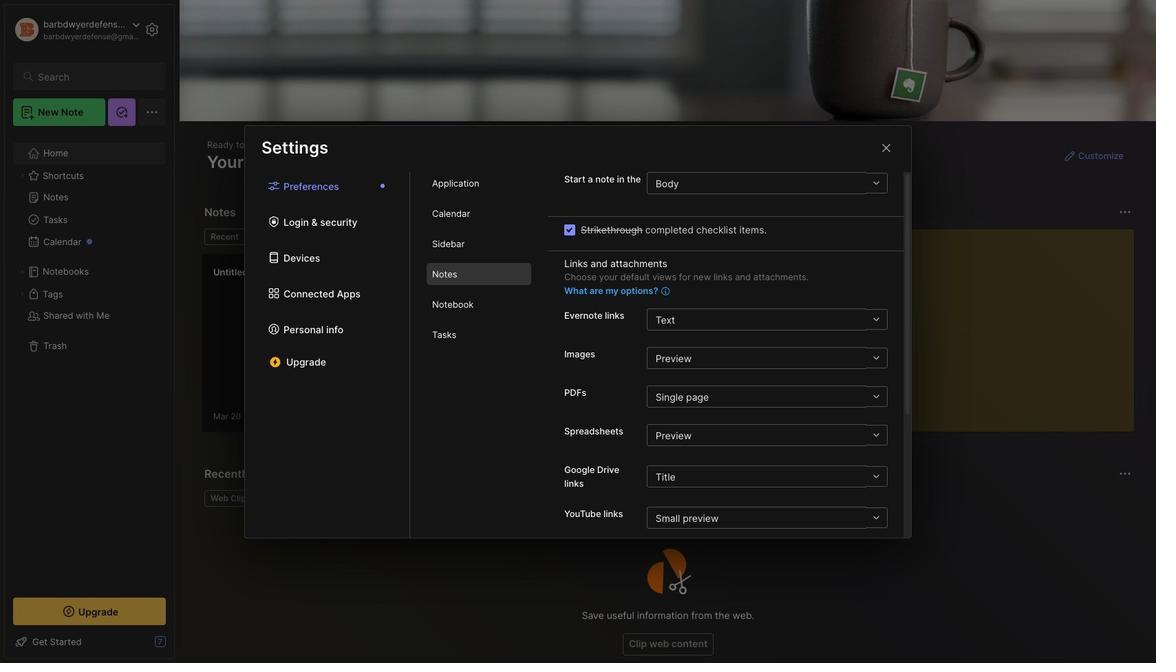 Task type: vqa. For each thing, say whether or not it's contained in the screenshot.
Invite someone
no



Task type: locate. For each thing, give the bounding box(es) containing it.
Search text field
[[38, 70, 154, 83]]

tab list
[[245, 172, 410, 538], [410, 172, 548, 538], [205, 229, 813, 245]]

tree inside main element
[[5, 134, 174, 585]]

close image
[[879, 139, 895, 156]]

expand notebooks image
[[18, 268, 26, 276]]

expand tags image
[[18, 290, 26, 298]]

Choose default view option for Spreadsheets field
[[647, 424, 888, 446]]

None search field
[[38, 68, 154, 85]]

Choose default view option for Google Drive links field
[[647, 466, 888, 488]]

row group
[[202, 253, 450, 441]]

tree
[[5, 134, 174, 585]]

main element
[[0, 0, 179, 663]]

tab
[[427, 172, 532, 194], [427, 202, 532, 224], [205, 229, 245, 245], [251, 229, 306, 245], [427, 233, 532, 255], [427, 263, 532, 285], [427, 293, 532, 315], [427, 324, 532, 346], [205, 490, 257, 507]]



Task type: describe. For each thing, give the bounding box(es) containing it.
Choose default view option for Images field
[[647, 347, 888, 369]]

none search field inside main element
[[38, 68, 154, 85]]

Choose default view option for Evernote links field
[[647, 309, 888, 331]]

Select30 checkbox
[[565, 224, 576, 235]]

Start a new note in the body or title. field
[[647, 172, 888, 194]]

Start writing… text field
[[847, 229, 1134, 421]]

Choose default view option for PDFs field
[[647, 386, 888, 408]]

settings image
[[144, 21, 160, 38]]

Choose default view option for YouTube links field
[[647, 507, 888, 529]]



